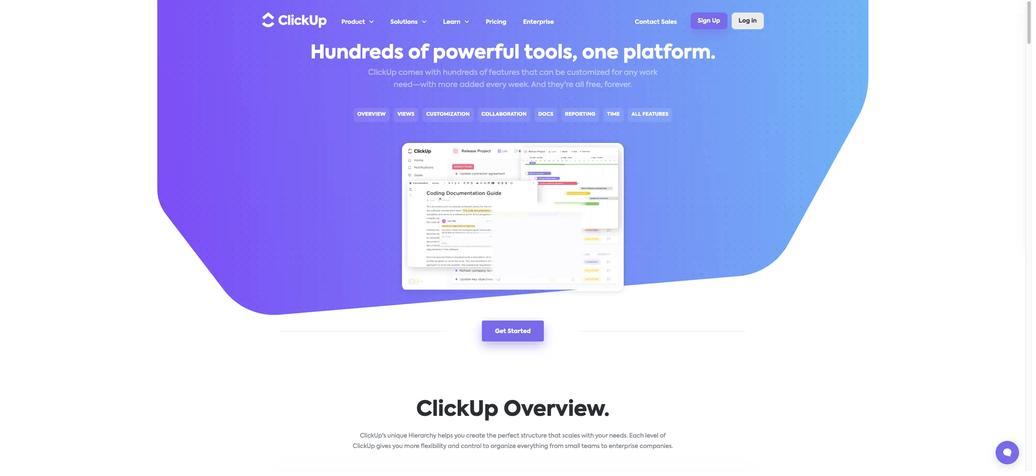 Task type: vqa. For each thing, say whether or not it's contained in the screenshot.
Docs button
no



Task type: locate. For each thing, give the bounding box(es) containing it.
scales
[[562, 433, 580, 439]]

0 vertical spatial of
[[408, 44, 428, 63]]

features up every at the top left of page
[[489, 69, 520, 77]]

1 vertical spatial more
[[404, 444, 419, 450]]

clickup down clickup's
[[353, 444, 375, 450]]

to down the
[[483, 444, 489, 450]]

0 vertical spatial clickup
[[368, 69, 397, 77]]

with up the need—with
[[425, 69, 441, 77]]

0 vertical spatial features
[[489, 69, 520, 77]]

pricing link
[[486, 0, 506, 41]]

docs
[[538, 112, 553, 117]]

clickup inside clickup comes with hundreds of features that can be customized for any work need—with more added every week. and they're all free, forever.
[[368, 69, 397, 77]]

with inside clickup's unique hierarchy helps you create the perfect structure         that scales with your needs. each level of clickup gives you more flexibility and control to organize everything         from small teams to enterprise companies.
[[581, 433, 594, 439]]

1 horizontal spatial with
[[581, 433, 594, 439]]

features
[[489, 69, 520, 77], [642, 112, 669, 117]]

0 horizontal spatial to
[[483, 444, 489, 450]]

each
[[629, 433, 644, 439]]

solutions button
[[390, 0, 426, 41]]

1 vertical spatial features
[[642, 112, 669, 117]]

solutions
[[390, 19, 418, 25]]

control
[[461, 444, 482, 450]]

with inside clickup comes with hundreds of features that can be customized for any work need—with more added every week. and they're all free, forever.
[[425, 69, 441, 77]]

clickup for clickup         overview.
[[416, 400, 498, 421]]

more down hierarchy
[[404, 444, 419, 450]]

you
[[454, 433, 465, 439], [392, 444, 403, 450]]

2 vertical spatial clickup
[[353, 444, 375, 450]]

0 horizontal spatial with
[[425, 69, 441, 77]]

get started link
[[482, 321, 544, 342]]

1 vertical spatial with
[[581, 433, 594, 439]]

overview.
[[504, 400, 609, 421]]

1 horizontal spatial of
[[479, 69, 487, 77]]

they're
[[548, 81, 573, 89]]

of right level in the right bottom of the page
[[660, 433, 666, 439]]

clickup
[[368, 69, 397, 77], [416, 400, 498, 421], [353, 444, 375, 450]]

2 vertical spatial of
[[660, 433, 666, 439]]

reporting
[[565, 112, 595, 117]]

1 horizontal spatial that
[[548, 433, 561, 439]]

main navigation element
[[341, 0, 764, 41]]

perfect
[[498, 433, 519, 439]]

with
[[425, 69, 441, 77], [581, 433, 594, 439]]

hundreds
[[443, 69, 478, 77]]

started
[[508, 329, 531, 335]]

enterprise
[[523, 19, 554, 25]]

of
[[408, 44, 428, 63], [479, 69, 487, 77], [660, 433, 666, 439]]

0 horizontal spatial features
[[489, 69, 520, 77]]

overview link
[[353, 108, 389, 122]]

1 horizontal spatial more
[[438, 81, 458, 89]]

clickup up the helps
[[416, 400, 498, 421]]

customization
[[426, 112, 470, 117]]

that inside clickup's unique hierarchy helps you create the perfect structure         that scales with your needs. each level of clickup gives you more flexibility and control to organize everything         from small teams to enterprise companies.
[[548, 433, 561, 439]]

0 horizontal spatial you
[[392, 444, 403, 450]]

more
[[438, 81, 458, 89], [404, 444, 419, 450]]

needs.
[[609, 433, 628, 439]]

with up teams
[[581, 433, 594, 439]]

companies.
[[640, 444, 673, 450]]

features inside clickup comes with hundreds of features that can be customized for any work need—with more added every week. and they're all free, forever.
[[489, 69, 520, 77]]

to down your
[[601, 444, 607, 450]]

product
[[341, 19, 365, 25]]

overview
[[357, 112, 386, 117]]

1 vertical spatial clickup
[[416, 400, 498, 421]]

that up and
[[521, 69, 537, 77]]

clickup's unique hierarchy helps you create the perfect structure         that scales with your needs. each level of clickup gives you more flexibility and control to organize everything         from small teams to enterprise companies.
[[353, 433, 673, 450]]

tools,
[[524, 44, 577, 63]]

0 horizontal spatial of
[[408, 44, 428, 63]]

reporting link
[[561, 108, 599, 122]]

list
[[341, 0, 635, 41]]

teams
[[581, 444, 600, 450]]

1 horizontal spatial features
[[642, 112, 669, 117]]

get
[[495, 329, 506, 335]]

time
[[607, 112, 620, 117]]

0 vertical spatial more
[[438, 81, 458, 89]]

customization link
[[422, 108, 473, 122]]

1 horizontal spatial you
[[454, 433, 465, 439]]

features right all
[[642, 112, 669, 117]]

that
[[521, 69, 537, 77], [548, 433, 561, 439]]

views
[[397, 112, 414, 117]]

0 horizontal spatial more
[[404, 444, 419, 450]]

for
[[612, 69, 622, 77]]

all features link
[[628, 108, 672, 122]]

1 horizontal spatial to
[[601, 444, 607, 450]]

sign
[[698, 18, 711, 24]]

get started
[[495, 329, 531, 335]]

0 vertical spatial with
[[425, 69, 441, 77]]

that up from
[[548, 433, 561, 439]]

of up comes
[[408, 44, 428, 63]]

you down unique
[[392, 444, 403, 450]]

clickup         overview.
[[416, 400, 609, 421]]

hundreds
[[310, 44, 404, 63]]

you up and
[[454, 433, 465, 439]]

1 vertical spatial of
[[479, 69, 487, 77]]

create
[[466, 433, 485, 439]]

log in
[[739, 18, 757, 24]]

your
[[595, 433, 608, 439]]

helps
[[438, 433, 453, 439]]

hundreds of powerful tools, one platform.
[[310, 44, 715, 63]]

0 horizontal spatial that
[[521, 69, 537, 77]]

1 vertical spatial you
[[392, 444, 403, 450]]

gives
[[376, 444, 391, 450]]

in
[[751, 18, 757, 24]]

1 vertical spatial that
[[548, 433, 561, 439]]

clickup left comes
[[368, 69, 397, 77]]

0 vertical spatial that
[[521, 69, 537, 77]]

2 horizontal spatial of
[[660, 433, 666, 439]]

enterprise
[[609, 444, 638, 450]]

of up the added
[[479, 69, 487, 77]]

to
[[483, 444, 489, 450], [601, 444, 607, 450]]

more down hundreds
[[438, 81, 458, 89]]



Task type: describe. For each thing, give the bounding box(es) containing it.
more inside clickup comes with hundreds of features that can be customized for any work need—with more added every week. and they're all free, forever.
[[438, 81, 458, 89]]

work
[[639, 69, 658, 77]]

clickup's
[[360, 433, 386, 439]]

list containing product
[[341, 0, 635, 41]]

the
[[487, 433, 496, 439]]

sign up
[[698, 18, 720, 24]]

2 to from the left
[[601, 444, 607, 450]]

everything
[[517, 444, 548, 450]]

one
[[582, 44, 619, 63]]

pricing
[[486, 19, 506, 25]]

organize
[[491, 444, 516, 450]]

clickup inside clickup's unique hierarchy helps you create the perfect structure         that scales with your needs. each level of clickup gives you more flexibility and control to organize everything         from small teams to enterprise companies.
[[353, 444, 375, 450]]

be
[[555, 69, 565, 77]]

all
[[575, 81, 584, 89]]

hierarchy
[[408, 433, 436, 439]]

contact
[[635, 19, 660, 25]]

all features
[[632, 112, 669, 117]]

contact sales link
[[635, 0, 677, 41]]

contact sales
[[635, 19, 677, 25]]

product button
[[341, 0, 374, 41]]

sales
[[661, 19, 677, 25]]

unique
[[388, 433, 407, 439]]

from
[[550, 444, 564, 450]]

free,
[[586, 81, 603, 89]]

collaboration
[[481, 112, 527, 117]]

and
[[531, 81, 546, 89]]

any
[[624, 69, 638, 77]]

need—with
[[394, 81, 436, 89]]

and
[[448, 444, 459, 450]]

docs link
[[535, 108, 557, 122]]

powerful
[[433, 44, 520, 63]]

week.
[[508, 81, 530, 89]]

of inside clickup's unique hierarchy helps you create the perfect structure         that scales with your needs. each level of clickup gives you more flexibility and control to organize everything         from small teams to enterprise companies.
[[660, 433, 666, 439]]

comes
[[398, 69, 423, 77]]

all
[[632, 112, 641, 117]]

forever.
[[604, 81, 632, 89]]

sign up button
[[691, 13, 727, 29]]

log in link
[[731, 13, 764, 29]]

every
[[486, 81, 506, 89]]

views link
[[394, 108, 418, 122]]

time link
[[603, 108, 624, 122]]

up
[[712, 18, 720, 24]]

added
[[460, 81, 484, 89]]

1 to from the left
[[483, 444, 489, 450]]

learn button
[[443, 0, 469, 41]]

that inside clickup comes with hundreds of features that can be customized for any work need—with more added every week. and they're all free, forever.
[[521, 69, 537, 77]]

level
[[645, 433, 658, 439]]

clickup for clickup comes with hundreds of features that can be customized for any work need—with more added every week. and they're all free, forever.
[[368, 69, 397, 77]]

more inside clickup's unique hierarchy helps you create the perfect structure         that scales with your needs. each level of clickup gives you more flexibility and control to organize everything         from small teams to enterprise companies.
[[404, 444, 419, 450]]

structure
[[521, 433, 547, 439]]

small
[[565, 444, 580, 450]]

can
[[539, 69, 554, 77]]

learn
[[443, 19, 460, 25]]

0 vertical spatial you
[[454, 433, 465, 439]]

of inside clickup comes with hundreds of features that can be customized for any work need—with more added every week. and they're all free, forever.
[[479, 69, 487, 77]]

enterprise link
[[523, 0, 554, 41]]

clickup comes with hundreds of features that can be customized for any work need—with more added every week. and they're all free, forever.
[[368, 69, 658, 89]]

collaboration link
[[478, 108, 530, 122]]

flexibility
[[421, 444, 447, 450]]

log
[[739, 18, 750, 24]]

customized
[[567, 69, 610, 77]]

platform.
[[623, 44, 715, 63]]



